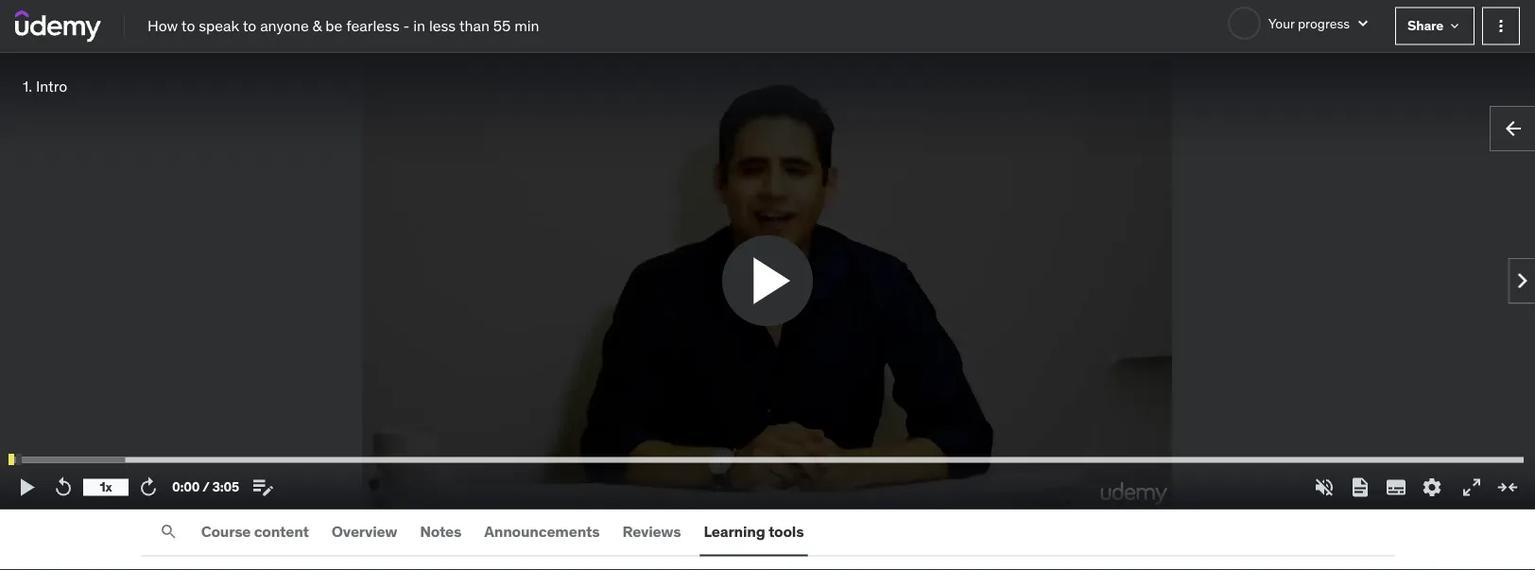 Task type: locate. For each thing, give the bounding box(es) containing it.
reviews
[[623, 522, 681, 541]]

to right how
[[181, 16, 195, 35]]

learning tools
[[704, 522, 804, 541]]

notes button
[[416, 509, 465, 554]]

overview button
[[328, 509, 401, 554]]

min
[[514, 16, 539, 35]]

progress
[[1298, 14, 1350, 31]]

anyone
[[260, 16, 309, 35]]

1x
[[100, 478, 112, 495]]

reviews button
[[619, 509, 685, 554]]

share
[[1408, 17, 1444, 34]]

content
[[254, 522, 309, 541]]

share button
[[1396, 7, 1475, 45]]

speak
[[199, 16, 239, 35]]

notes
[[420, 522, 462, 541]]

play video image
[[741, 251, 802, 311]]

1 to from the left
[[181, 16, 195, 35]]

55
[[493, 16, 511, 35]]

course content button
[[197, 509, 313, 554]]

actions image
[[1492, 17, 1511, 35]]

search image
[[159, 522, 178, 541]]

add note image
[[252, 476, 274, 499]]

fearless
[[346, 16, 400, 35]]

unmute image
[[1313, 476, 1336, 499]]

fullscreen image
[[1461, 476, 1483, 499]]

3:05
[[212, 478, 239, 495]]

go to next lecture image
[[1508, 266, 1535, 296]]

your progress button
[[1228, 7, 1373, 40]]

small image
[[1354, 14, 1373, 33]]

1.
[[23, 76, 32, 95]]

-
[[403, 16, 410, 35]]

0 horizontal spatial to
[[181, 16, 195, 35]]

transcript in sidebar region image
[[1349, 476, 1372, 499]]

your progress
[[1269, 14, 1350, 31]]

0:00 / 3:05
[[172, 478, 239, 495]]

to
[[181, 16, 195, 35], [243, 16, 256, 35]]

to right speak
[[243, 16, 256, 35]]

0:00
[[172, 478, 200, 495]]

1 horizontal spatial to
[[243, 16, 256, 35]]

your
[[1269, 14, 1295, 31]]

how to speak to anyone & be fearless - in less than 55 min
[[147, 16, 539, 35]]

settings image
[[1421, 476, 1444, 499]]

learning tools tab panel
[[141, 556, 1395, 570]]



Task type: describe. For each thing, give the bounding box(es) containing it.
course
[[201, 522, 251, 541]]

udemy image
[[15, 10, 101, 42]]

2 to from the left
[[243, 16, 256, 35]]

subtitles image
[[1385, 476, 1408, 499]]

medium image
[[1502, 117, 1525, 140]]

less
[[429, 16, 456, 35]]

exit expanded view image
[[1497, 476, 1519, 499]]

intro
[[36, 76, 67, 95]]

/
[[202, 478, 209, 495]]

progress bar slider
[[11, 449, 1524, 471]]

be
[[326, 16, 343, 35]]

&
[[313, 16, 322, 35]]

tools
[[769, 522, 804, 541]]

how
[[147, 16, 178, 35]]

announcements
[[484, 522, 600, 541]]

learning tools button
[[700, 509, 808, 554]]

announcements button
[[481, 509, 604, 554]]

course content
[[201, 522, 309, 541]]

learning
[[704, 522, 765, 541]]

xsmall image
[[1448, 18, 1463, 34]]

play image
[[16, 476, 39, 499]]

in
[[413, 16, 426, 35]]

1x button
[[83, 471, 129, 503]]

forward 5 seconds image
[[137, 476, 160, 499]]

rewind 5 seconds image
[[52, 476, 75, 499]]

how to speak to anyone & be fearless - in less than 55 min link
[[147, 15, 539, 37]]

overview
[[332, 522, 397, 541]]

1. intro
[[23, 76, 67, 95]]

video player region
[[0, 53, 1535, 509]]

than
[[459, 16, 490, 35]]



Task type: vqa. For each thing, say whether or not it's contained in the screenshot.
bottommost The Design
no



